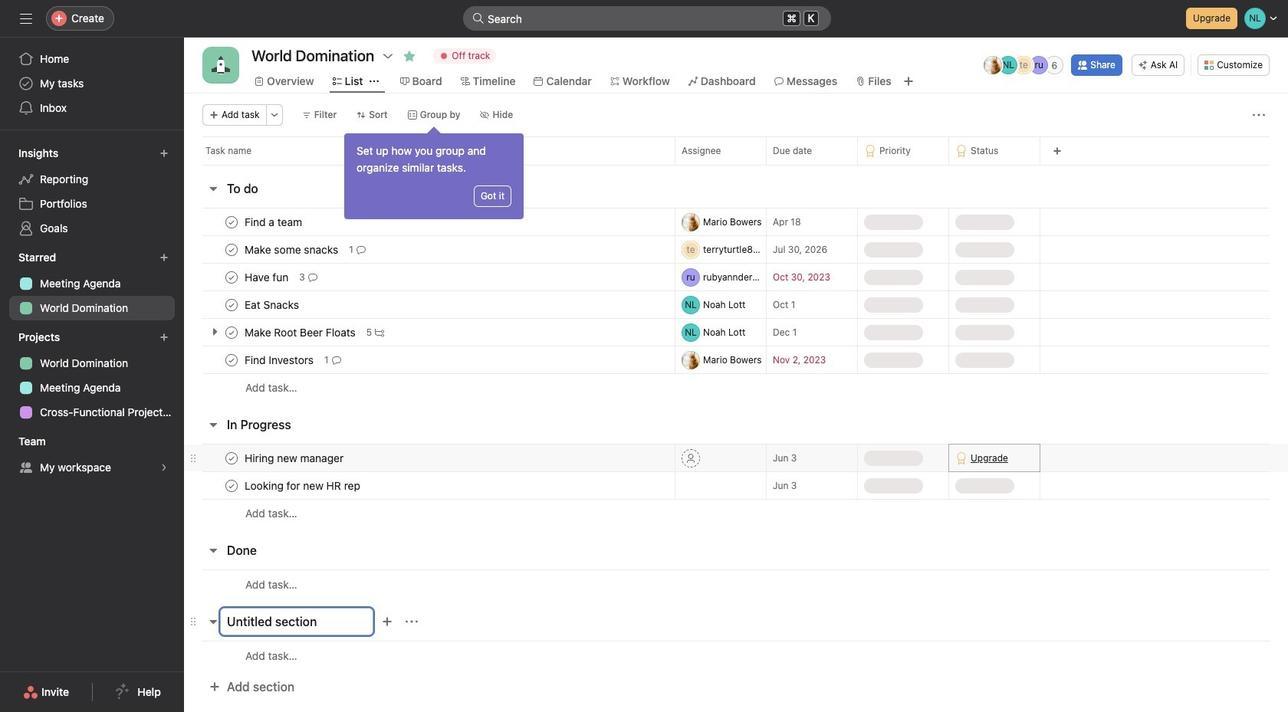 Task type: vqa. For each thing, say whether or not it's contained in the screenshot.
Urgency
no



Task type: locate. For each thing, give the bounding box(es) containing it.
0 vertical spatial collapse task list for this group image
[[207, 419, 219, 431]]

1 vertical spatial collapse task list for this group image
[[207, 616, 219, 628]]

2 collapse task list for this group image from the top
[[207, 616, 219, 628]]

0 vertical spatial 1 comment image
[[356, 245, 366, 254]]

None field
[[463, 6, 831, 31]]

mark complete image inside find a team cell
[[222, 213, 241, 231]]

starred element
[[0, 244, 184, 324]]

1 task name text field from the top
[[242, 214, 307, 230]]

global element
[[0, 38, 184, 130]]

mark complete checkbox inside make some snacks cell
[[222, 240, 241, 259]]

tooltip
[[344, 129, 524, 219]]

mark complete image
[[222, 213, 241, 231], [222, 240, 241, 259], [222, 268, 241, 286], [222, 351, 241, 369], [222, 449, 241, 467], [222, 477, 241, 495]]

hiring new manager cell
[[184, 444, 675, 472]]

2 mark complete checkbox from the top
[[222, 268, 241, 286]]

task name text field inside make some snacks cell
[[242, 242, 343, 257]]

1 task name text field from the top
[[242, 270, 293, 285]]

3 mark complete checkbox from the top
[[222, 351, 241, 369]]

1 comment image for task name text field inside the make some snacks cell
[[356, 245, 366, 254]]

1 mark complete image from the top
[[222, 213, 241, 231]]

1 vertical spatial task name text field
[[242, 297, 304, 312]]

task name text field inside looking for new hr rep "cell"
[[242, 478, 365, 493]]

0 vertical spatial task name text field
[[242, 270, 293, 285]]

header to do tree grid
[[184, 208, 1288, 402]]

4 mark complete checkbox from the top
[[222, 449, 241, 467]]

task name text field inside eat snacks cell
[[242, 297, 304, 312]]

task name text field for find investors cell
[[242, 352, 318, 368]]

task name text field inside find investors cell
[[242, 352, 318, 368]]

mark complete image inside looking for new hr rep "cell"
[[222, 477, 241, 495]]

task name text field inside find a team cell
[[242, 214, 307, 230]]

mark complete checkbox for hiring new manager cell
[[222, 449, 241, 467]]

3 mark complete image from the top
[[222, 268, 241, 286]]

teams element
[[0, 428, 184, 483]]

3 mark complete checkbox from the top
[[222, 296, 241, 314]]

mark complete image inside find investors cell
[[222, 351, 241, 369]]

Task name text field
[[242, 214, 307, 230], [242, 242, 343, 257], [242, 325, 360, 340], [242, 352, 318, 368], [242, 478, 365, 493]]

row
[[184, 136, 1288, 165], [202, 164, 1270, 166], [184, 208, 1288, 236], [184, 235, 1288, 264], [184, 263, 1288, 291], [184, 291, 1288, 319], [184, 318, 1288, 347], [184, 346, 1288, 374], [184, 373, 1288, 402], [184, 444, 1288, 472], [184, 472, 1288, 500], [184, 499, 1288, 528], [184, 570, 1288, 599], [184, 641, 1288, 670]]

4 mark complete image from the top
[[222, 351, 241, 369]]

mark complete checkbox inside looking for new hr rep "cell"
[[222, 477, 241, 495]]

mark complete image inside have fun cell
[[222, 268, 241, 286]]

mark complete checkbox for task name text field in the looking for new hr rep "cell"
[[222, 477, 241, 495]]

mark complete image inside make some snacks cell
[[222, 240, 241, 259]]

1 vertical spatial 1 comment image
[[332, 355, 341, 365]]

more actions image
[[270, 110, 279, 120]]

2 vertical spatial task name text field
[[242, 450, 348, 466]]

Mark complete checkbox
[[222, 213, 241, 231], [222, 268, 241, 286], [222, 296, 241, 314], [222, 449, 241, 467]]

1 comment image inside make some snacks cell
[[356, 245, 366, 254]]

new insights image
[[159, 149, 169, 158]]

mark complete checkbox for task name text field inside the make some snacks cell
[[222, 240, 241, 259]]

mark complete checkbox for find a team cell
[[222, 213, 241, 231]]

mark complete checkbox inside eat snacks cell
[[222, 296, 241, 314]]

see details, my workspace image
[[159, 463, 169, 472]]

3 task name text field from the top
[[242, 325, 360, 340]]

1 comment image
[[356, 245, 366, 254], [332, 355, 341, 365]]

1 collapse task list for this group image from the top
[[207, 182, 219, 195]]

1 mark complete checkbox from the top
[[222, 213, 241, 231]]

task name text field inside have fun cell
[[242, 270, 293, 285]]

collapse task list for this group image
[[207, 419, 219, 431], [207, 544, 219, 557]]

1 vertical spatial collapse task list for this group image
[[207, 544, 219, 557]]

1 mark complete image from the top
[[222, 296, 241, 314]]

Mark complete checkbox
[[222, 240, 241, 259], [222, 323, 241, 342], [222, 351, 241, 369], [222, 477, 241, 495]]

collapse task list for this group image
[[207, 182, 219, 195], [207, 616, 219, 628]]

4 mark complete checkbox from the top
[[222, 477, 241, 495]]

mark complete checkbox for eat snacks cell on the top
[[222, 296, 241, 314]]

mark complete checkbox inside have fun cell
[[222, 268, 241, 286]]

3 task name text field from the top
[[242, 450, 348, 466]]

2 task name text field from the top
[[242, 297, 304, 312]]

Search tasks, projects, and more text field
[[463, 6, 831, 31]]

1 comment image for task name text field in find investors cell
[[332, 355, 341, 365]]

task name text field for hiring new manager cell
[[242, 450, 348, 466]]

mark complete checkbox inside find investors cell
[[222, 351, 241, 369]]

4 task name text field from the top
[[242, 352, 318, 368]]

mark complete image
[[222, 296, 241, 314], [222, 323, 241, 342]]

1 comment image inside find investors cell
[[332, 355, 341, 365]]

2 task name text field from the top
[[242, 242, 343, 257]]

1 horizontal spatial 1 comment image
[[356, 245, 366, 254]]

mark complete checkbox inside find a team cell
[[222, 213, 241, 231]]

rocket image
[[212, 56, 230, 74]]

mark complete checkbox inside hiring new manager cell
[[222, 449, 241, 467]]

mark complete image for task name text field within the find a team cell
[[222, 213, 241, 231]]

find investors cell
[[184, 346, 675, 374]]

Task name text field
[[242, 270, 293, 285], [242, 297, 304, 312], [242, 450, 348, 466]]

5 task name text field from the top
[[242, 478, 365, 493]]

projects element
[[0, 324, 184, 428]]

looking for new hr rep cell
[[184, 472, 675, 500]]

0 vertical spatial collapse task list for this group image
[[207, 182, 219, 195]]

find a team cell
[[184, 208, 675, 236]]

mark complete image inside hiring new manager cell
[[222, 449, 241, 467]]

2 mark complete checkbox from the top
[[222, 323, 241, 342]]

task name text field inside hiring new manager cell
[[242, 450, 348, 466]]

6 mark complete image from the top
[[222, 477, 241, 495]]

1 mark complete checkbox from the top
[[222, 240, 241, 259]]

5 mark complete image from the top
[[222, 449, 241, 467]]

mark complete image for task name text field in the looking for new hr rep "cell"
[[222, 477, 241, 495]]

1 vertical spatial mark complete image
[[222, 323, 241, 342]]

0 vertical spatial mark complete image
[[222, 296, 241, 314]]

task name text field for have fun cell
[[242, 270, 293, 285]]

2 mark complete image from the top
[[222, 323, 241, 342]]

mark complete image inside eat snacks cell
[[222, 296, 241, 314]]

0 horizontal spatial 1 comment image
[[332, 355, 341, 365]]

task name text field for make some snacks cell on the top of the page
[[242, 242, 343, 257]]

2 mark complete image from the top
[[222, 240, 241, 259]]

5 subtasks image
[[375, 328, 384, 337]]

mark complete image for task name text box inside the have fun cell
[[222, 268, 241, 286]]



Task type: describe. For each thing, give the bounding box(es) containing it.
add a task to this group image
[[381, 616, 393, 628]]

insights element
[[0, 140, 184, 244]]

task name text field for looking for new hr rep "cell"
[[242, 478, 365, 493]]

3 comments image
[[308, 273, 317, 282]]

1 collapse task list for this group image from the top
[[207, 419, 219, 431]]

hide sidebar image
[[20, 12, 32, 25]]

task name text field for eat snacks cell on the top
[[242, 297, 304, 312]]

tab actions image
[[369, 77, 378, 86]]

eat snacks cell
[[184, 291, 675, 319]]

add field image
[[1053, 146, 1062, 156]]

prominent image
[[472, 12, 485, 25]]

more section actions image
[[406, 616, 418, 628]]

mark complete checkbox for have fun cell
[[222, 268, 241, 286]]

make root beer floats cell
[[184, 318, 675, 347]]

make some snacks cell
[[184, 235, 675, 264]]

mark complete image for mark complete checkbox inside make root beer floats cell
[[222, 323, 241, 342]]

more actions image
[[1253, 109, 1265, 121]]

mark complete image for task name text box within hiring new manager cell
[[222, 449, 241, 467]]

mark complete image for task name text field inside the make some snacks cell
[[222, 240, 241, 259]]

2 collapse task list for this group image from the top
[[207, 544, 219, 557]]

header in progress tree grid
[[184, 444, 1288, 528]]

task name text field for find a team cell
[[242, 214, 307, 230]]

add tab image
[[902, 75, 915, 87]]

mark complete checkbox for task name text field in find investors cell
[[222, 351, 241, 369]]

have fun cell
[[184, 263, 675, 291]]

task name text field inside make root beer floats cell
[[242, 325, 360, 340]]

New section text field
[[220, 608, 373, 636]]

add items to starred image
[[159, 253, 169, 262]]

mark complete checkbox inside make root beer floats cell
[[222, 323, 241, 342]]

expand subtask list for the task make root beer floats image
[[209, 326, 221, 338]]

mark complete image for task name text field in find investors cell
[[222, 351, 241, 369]]

mark complete image for mark complete option in eat snacks cell
[[222, 296, 241, 314]]

new project or portfolio image
[[159, 333, 169, 342]]

remove from starred image
[[404, 50, 416, 62]]

show options image
[[382, 50, 394, 62]]



